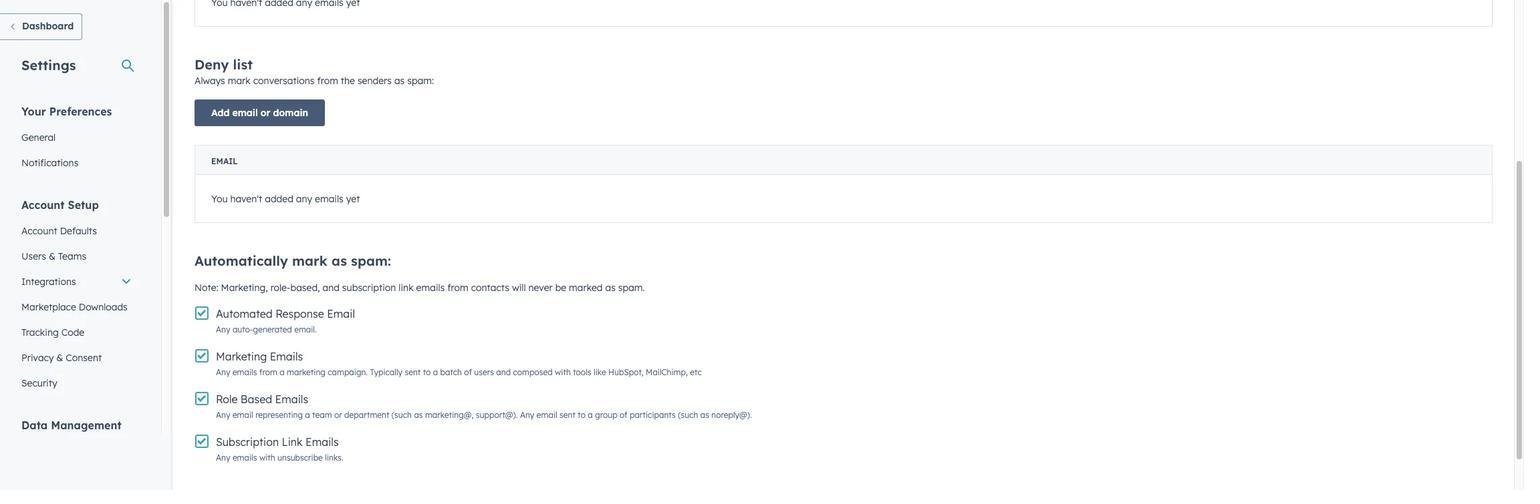 Task type: locate. For each thing, give the bounding box(es) containing it.
sent left group
[[560, 410, 575, 420]]

of
[[464, 368, 472, 378], [620, 410, 627, 420]]

0 horizontal spatial &
[[49, 251, 55, 263]]

add email or domain button
[[195, 100, 325, 126]]

dashboard link
[[0, 13, 82, 40]]

security link
[[13, 371, 140, 396]]

tracking code
[[21, 327, 84, 339]]

to left group
[[578, 410, 586, 420]]

any for subscription link emails
[[216, 453, 230, 463]]

0 vertical spatial and
[[323, 282, 340, 294]]

& right users
[[49, 251, 55, 263]]

with
[[555, 368, 571, 378], [259, 453, 275, 463]]

1 horizontal spatial &
[[56, 352, 63, 364]]

email down subscription
[[327, 307, 355, 321]]

emails
[[270, 350, 303, 364], [275, 393, 308, 406], [306, 436, 339, 449]]

account up account defaults
[[21, 199, 65, 212]]

any email representing a team or department (such as marketing@, support@). any email sent to a group of participants (such as noreply@).
[[216, 410, 752, 420]]

1 horizontal spatial to
[[578, 410, 586, 420]]

automated
[[216, 307, 273, 321]]

2 vertical spatial from
[[259, 368, 277, 378]]

list
[[233, 56, 253, 73]]

sent right typically
[[405, 368, 421, 378]]

a left group
[[588, 410, 593, 420]]

generated
[[253, 325, 292, 335]]

2 account from the top
[[21, 225, 57, 237]]

as right senders
[[394, 75, 405, 87]]

your preferences
[[21, 105, 112, 118]]

settings
[[21, 57, 76, 74]]

marketplace
[[21, 301, 76, 314]]

0 vertical spatial of
[[464, 368, 472, 378]]

1 vertical spatial account
[[21, 225, 57, 237]]

you
[[211, 193, 228, 205]]

1 vertical spatial of
[[620, 410, 627, 420]]

privacy
[[21, 352, 54, 364]]

1 horizontal spatial sent
[[560, 410, 575, 420]]

spam: inside deny list always mark conversations from the senders as spam:
[[407, 75, 434, 87]]

2 (such from the left
[[678, 410, 698, 420]]

from left the
[[317, 75, 338, 87]]

emails for based
[[275, 393, 308, 406]]

any
[[296, 193, 312, 205]]

1 vertical spatial email
[[327, 307, 355, 321]]

group
[[595, 410, 617, 420]]

0 vertical spatial from
[[317, 75, 338, 87]]

role
[[216, 393, 238, 406]]

emails down marketing
[[233, 368, 257, 378]]

1 vertical spatial or
[[334, 410, 342, 420]]

of right group
[[620, 410, 627, 420]]

account up users
[[21, 225, 57, 237]]

0 vertical spatial to
[[423, 368, 431, 378]]

1 vertical spatial emails
[[275, 393, 308, 406]]

notifications
[[21, 157, 78, 169]]

notifications link
[[13, 150, 140, 176]]

0 horizontal spatial mark
[[228, 75, 251, 87]]

(such
[[392, 410, 412, 420], [678, 410, 698, 420]]

with down the subscription link emails on the left bottom of page
[[259, 453, 275, 463]]

or inside button
[[261, 107, 270, 119]]

1 horizontal spatial (such
[[678, 410, 698, 420]]

privacy & consent
[[21, 352, 102, 364]]

(such right the department
[[392, 410, 412, 420]]

a
[[280, 368, 285, 378], [433, 368, 438, 378], [305, 410, 310, 420], [588, 410, 593, 420]]

from left contacts
[[447, 282, 468, 294]]

based
[[241, 393, 272, 406]]

to left batch in the left bottom of the page
[[423, 368, 431, 378]]

account for account setup
[[21, 199, 65, 212]]

0 horizontal spatial (such
[[392, 410, 412, 420]]

response
[[276, 307, 324, 321]]

mailchimp,
[[646, 368, 688, 378]]

typically
[[370, 368, 402, 378]]

account for account defaults
[[21, 225, 57, 237]]

users & teams link
[[13, 244, 140, 269]]

& for users
[[49, 251, 55, 263]]

and right based,
[[323, 282, 340, 294]]

or right team
[[334, 410, 342, 420]]

emails left yet
[[315, 193, 343, 205]]

consent
[[66, 352, 102, 364]]

any
[[216, 325, 230, 335], [216, 368, 230, 378], [216, 410, 230, 420], [520, 410, 534, 420], [216, 453, 230, 463]]

any left auto-
[[216, 325, 230, 335]]

always
[[195, 75, 225, 87]]

account setup element
[[13, 198, 140, 396]]

0 vertical spatial spam:
[[407, 75, 434, 87]]

spam: up subscription
[[351, 253, 391, 269]]

tracking code link
[[13, 320, 140, 346]]

and right users
[[496, 368, 511, 378]]

link
[[282, 436, 303, 449]]

0 horizontal spatial email
[[211, 156, 238, 166]]

you haven't added any emails yet
[[211, 193, 360, 205]]

email down 'based' on the bottom left
[[233, 410, 253, 420]]

1 horizontal spatial from
[[317, 75, 338, 87]]

subscription
[[216, 436, 279, 449]]

emails up representing at the bottom left of page
[[275, 393, 308, 406]]

marketing emails
[[216, 350, 303, 364]]

mark down list
[[228, 75, 251, 87]]

setup
[[68, 199, 99, 212]]

& inside privacy & consent link
[[56, 352, 63, 364]]

0 vertical spatial or
[[261, 107, 270, 119]]

marketing
[[216, 350, 267, 364]]

from down "marketing emails" at the left of the page
[[259, 368, 277, 378]]

note: marketing, role-based, and subscription link emails from contacts will never be marked as spam.
[[195, 282, 645, 294]]

or
[[261, 107, 270, 119], [334, 410, 342, 420]]

your
[[21, 105, 46, 118]]

emails
[[315, 193, 343, 205], [416, 282, 445, 294], [233, 368, 257, 378], [233, 453, 257, 463]]

0 vertical spatial &
[[49, 251, 55, 263]]

mark up based,
[[292, 253, 328, 269]]

email up you
[[211, 156, 238, 166]]

1 horizontal spatial mark
[[292, 253, 328, 269]]

or left domain
[[261, 107, 270, 119]]

1 vertical spatial with
[[259, 453, 275, 463]]

1 horizontal spatial spam:
[[407, 75, 434, 87]]

a left team
[[305, 410, 310, 420]]

0 horizontal spatial or
[[261, 107, 270, 119]]

1 horizontal spatial of
[[620, 410, 627, 420]]

0 vertical spatial mark
[[228, 75, 251, 87]]

marketplace downloads link
[[13, 295, 140, 320]]

any emails with unsubscribe links.
[[216, 453, 343, 463]]

& inside users & teams link
[[49, 251, 55, 263]]

1 vertical spatial from
[[447, 282, 468, 294]]

0 horizontal spatial spam:
[[351, 253, 391, 269]]

mark
[[228, 75, 251, 87], [292, 253, 328, 269]]

any down marketing
[[216, 368, 230, 378]]

deny
[[195, 56, 229, 73]]

any for automated response email
[[216, 325, 230, 335]]

and
[[323, 282, 340, 294], [496, 368, 511, 378]]

any down subscription on the left
[[216, 453, 230, 463]]

of left users
[[464, 368, 472, 378]]

& right privacy in the bottom of the page
[[56, 352, 63, 364]]

0 vertical spatial email
[[211, 156, 238, 166]]

1 vertical spatial to
[[578, 410, 586, 420]]

0 vertical spatial account
[[21, 199, 65, 212]]

1 horizontal spatial with
[[555, 368, 571, 378]]

email inside button
[[232, 107, 258, 119]]

0 horizontal spatial sent
[[405, 368, 421, 378]]

account
[[21, 199, 65, 212], [21, 225, 57, 237]]

emails right the link on the bottom left of the page
[[416, 282, 445, 294]]

representing
[[255, 410, 303, 420]]

security
[[21, 378, 57, 390]]

any right support@).
[[520, 410, 534, 420]]

any down role
[[216, 410, 230, 420]]

as left spam.
[[605, 282, 616, 294]]

like
[[594, 368, 606, 378]]

1 account from the top
[[21, 199, 65, 212]]

spam: right senders
[[407, 75, 434, 87]]

emails up links.
[[306, 436, 339, 449]]

management
[[51, 419, 121, 432]]

emails up marketing
[[270, 350, 303, 364]]

1 vertical spatial mark
[[292, 253, 328, 269]]

1 vertical spatial &
[[56, 352, 63, 364]]

noreply@).
[[711, 410, 752, 420]]

0 horizontal spatial with
[[259, 453, 275, 463]]

with left tools
[[555, 368, 571, 378]]

team
[[312, 410, 332, 420]]

(such right participants
[[678, 410, 698, 420]]

1 horizontal spatial and
[[496, 368, 511, 378]]

as
[[394, 75, 405, 87], [332, 253, 347, 269], [605, 282, 616, 294], [414, 410, 423, 420], [700, 410, 709, 420]]

a left marketing
[[280, 368, 285, 378]]

2 vertical spatial emails
[[306, 436, 339, 449]]

defaults
[[60, 225, 97, 237]]

spam.
[[618, 282, 645, 294]]

campaign.
[[328, 368, 368, 378]]

0 horizontal spatial from
[[259, 368, 277, 378]]

0 horizontal spatial to
[[423, 368, 431, 378]]

your preferences element
[[13, 104, 140, 176]]

unsubscribe
[[277, 453, 323, 463]]

email.
[[294, 325, 317, 335]]

email down composed
[[537, 410, 557, 420]]

email right add
[[232, 107, 258, 119]]



Task type: vqa. For each thing, say whether or not it's contained in the screenshot.
SEARCH ACTIVITIES search box
no



Task type: describe. For each thing, give the bounding box(es) containing it.
data
[[21, 419, 48, 432]]

from inside deny list always mark conversations from the senders as spam:
[[317, 75, 338, 87]]

subscription
[[342, 282, 396, 294]]

0 vertical spatial sent
[[405, 368, 421, 378]]

1 vertical spatial spam:
[[351, 253, 391, 269]]

1 horizontal spatial or
[[334, 410, 342, 420]]

deny list always mark conversations from the senders as spam:
[[195, 56, 434, 87]]

marketing
[[287, 368, 325, 378]]

privacy & consent link
[[13, 346, 140, 371]]

2 horizontal spatial from
[[447, 282, 468, 294]]

any auto-generated email.
[[216, 325, 317, 335]]

note:
[[195, 282, 218, 294]]

integrations
[[21, 276, 76, 288]]

marked
[[569, 282, 603, 294]]

haven't
[[230, 193, 262, 205]]

as left 'noreply@).'
[[700, 410, 709, 420]]

yet
[[346, 193, 360, 205]]

1 vertical spatial sent
[[560, 410, 575, 420]]

support@).
[[476, 410, 518, 420]]

role based emails
[[216, 393, 308, 406]]

& for privacy
[[56, 352, 63, 364]]

add
[[211, 107, 230, 119]]

domain
[[273, 107, 308, 119]]

0 horizontal spatial and
[[323, 282, 340, 294]]

subscription link emails
[[216, 436, 339, 449]]

links.
[[325, 453, 343, 463]]

emails down subscription on the left
[[233, 453, 257, 463]]

data management
[[21, 419, 121, 432]]

account setup
[[21, 199, 99, 212]]

1 horizontal spatial email
[[327, 307, 355, 321]]

account defaults
[[21, 225, 97, 237]]

any for role based emails
[[216, 410, 230, 420]]

0 horizontal spatial of
[[464, 368, 472, 378]]

0 vertical spatial emails
[[270, 350, 303, 364]]

general link
[[13, 125, 140, 150]]

added
[[265, 193, 293, 205]]

downloads
[[79, 301, 128, 314]]

0 vertical spatial with
[[555, 368, 571, 378]]

1 (such from the left
[[392, 410, 412, 420]]

any for marketing emails
[[216, 368, 230, 378]]

composed
[[513, 368, 553, 378]]

email for add
[[232, 107, 258, 119]]

hubspot,
[[608, 368, 644, 378]]

automated response email
[[216, 307, 355, 321]]

email for any
[[233, 410, 253, 420]]

1 vertical spatial and
[[496, 368, 511, 378]]

the
[[341, 75, 355, 87]]

will
[[512, 282, 526, 294]]

tools
[[573, 368, 591, 378]]

account defaults link
[[13, 219, 140, 244]]

integrations button
[[13, 269, 140, 295]]

marketing@,
[[425, 410, 474, 420]]

as left the marketing@, at bottom left
[[414, 410, 423, 420]]

contacts
[[471, 282, 509, 294]]

automatically mark as spam:
[[195, 253, 391, 269]]

auto-
[[233, 325, 253, 335]]

etc
[[690, 368, 702, 378]]

mark inside deny list always mark conversations from the senders as spam:
[[228, 75, 251, 87]]

role-
[[271, 282, 290, 294]]

users
[[21, 251, 46, 263]]

based,
[[290, 282, 320, 294]]

preferences
[[49, 105, 112, 118]]

add email or domain
[[211, 107, 308, 119]]

general
[[21, 132, 56, 144]]

senders
[[358, 75, 392, 87]]

code
[[61, 327, 84, 339]]

as inside deny list always mark conversations from the senders as spam:
[[394, 75, 405, 87]]

link
[[399, 282, 414, 294]]

dashboard
[[22, 20, 74, 32]]

automatically
[[195, 253, 288, 269]]

users
[[474, 368, 494, 378]]

a left batch in the left bottom of the page
[[433, 368, 438, 378]]

any emails from a marketing campaign. typically sent to a batch of users and composed with tools like hubspot, mailchimp, etc
[[216, 368, 702, 378]]

batch
[[440, 368, 462, 378]]

be
[[555, 282, 566, 294]]

marketplace downloads
[[21, 301, 128, 314]]

conversations
[[253, 75, 315, 87]]

teams
[[58, 251, 86, 263]]

tracking
[[21, 327, 59, 339]]

as up subscription
[[332, 253, 347, 269]]

department
[[344, 410, 389, 420]]

emails for link
[[306, 436, 339, 449]]

never
[[528, 282, 553, 294]]



